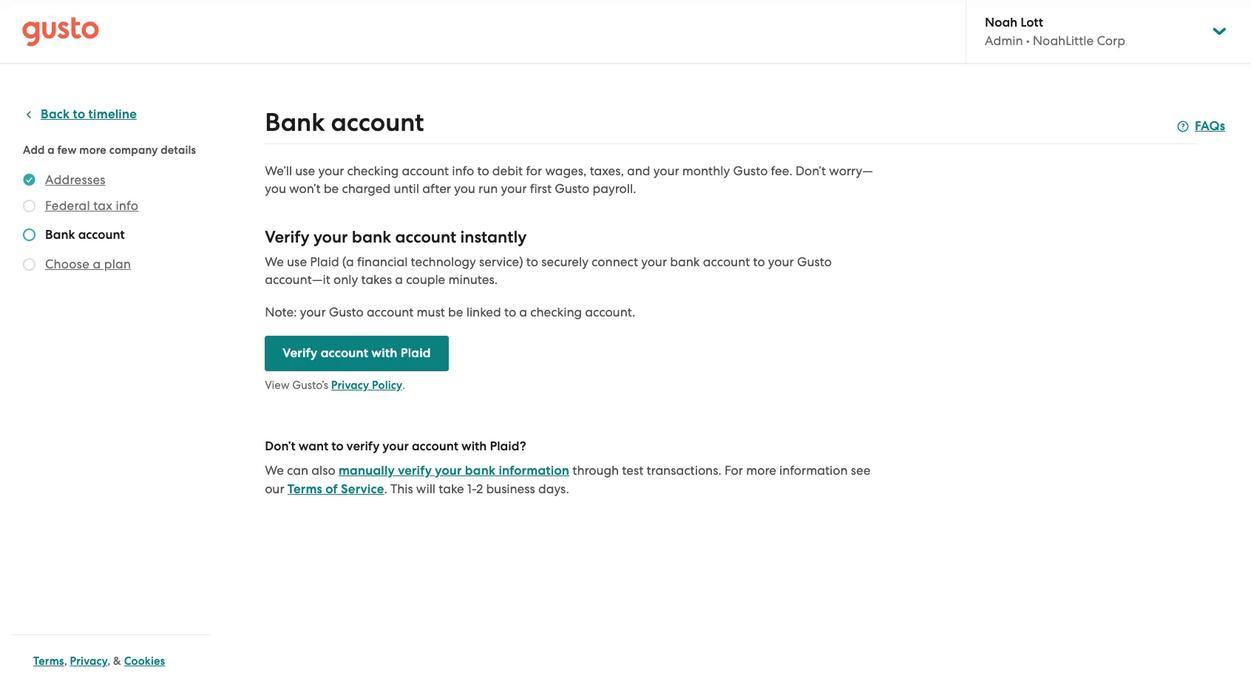 Task type: describe. For each thing, give the bounding box(es) containing it.
must
[[417, 305, 445, 320]]

business
[[486, 482, 535, 496]]

payroll.
[[593, 181, 637, 196]]

until
[[394, 181, 419, 196]]

verify account with plaid button
[[265, 336, 449, 371]]

bank account inside list
[[45, 227, 125, 243]]

noahlittle
[[1033, 33, 1094, 48]]

wages,
[[545, 163, 587, 178]]

tax
[[93, 198, 112, 213]]

will
[[416, 482, 436, 496]]

•
[[1027, 33, 1030, 48]]

terms , privacy , & cookies
[[33, 655, 165, 668]]

only
[[334, 272, 358, 287]]

test
[[622, 463, 644, 478]]

admin
[[985, 33, 1023, 48]]

privacy for policy
[[331, 379, 369, 392]]

back to timeline
[[41, 107, 137, 122]]

view
[[265, 379, 290, 392]]

1 vertical spatial don't
[[265, 439, 296, 454]]

for
[[725, 463, 743, 478]]

worry—
[[829, 163, 874, 178]]

account inside bank account list
[[78, 227, 125, 243]]

see
[[851, 463, 871, 478]]

minutes.
[[449, 272, 498, 287]]

choose a plan
[[45, 257, 131, 271]]

run
[[479, 181, 498, 196]]

policy
[[372, 379, 403, 392]]

financial
[[357, 254, 408, 269]]

we inside we can also manually verify your bank information
[[265, 463, 284, 478]]

don't inside we'll use your checking account info to debit for wages, taxes, and your monthly gusto fee. don't worry— you won't be charged until after you run your first gusto payroll.
[[796, 163, 826, 178]]

company
[[109, 144, 158, 157]]

through
[[573, 463, 619, 478]]

1 information from the left
[[499, 463, 570, 479]]

choose a plan button
[[45, 255, 131, 273]]

a right linked
[[520, 305, 527, 320]]

addresses
[[45, 172, 106, 187]]

transactions.
[[647, 463, 722, 478]]

monthly
[[683, 163, 730, 178]]

note:
[[265, 305, 297, 320]]

want
[[299, 439, 329, 454]]

first
[[530, 181, 552, 196]]

also
[[312, 463, 336, 478]]

timeline
[[88, 107, 137, 122]]

won't
[[289, 181, 321, 196]]

verify for your
[[265, 227, 310, 247]]

lott
[[1021, 15, 1044, 30]]

use inside we'll use your checking account info to debit for wages, taxes, and your monthly gusto fee. don't worry— you won't be charged until after you run your first gusto payroll.
[[295, 163, 315, 178]]

verify account with plaid
[[283, 345, 431, 361]]

info inside we'll use your checking account info to debit for wages, taxes, and your monthly gusto fee. don't worry— you won't be charged until after you run your first gusto payroll.
[[452, 163, 474, 178]]

we'll
[[265, 163, 292, 178]]

after
[[423, 181, 451, 196]]

check image
[[23, 229, 36, 241]]

service
[[341, 482, 384, 497]]

plan
[[104, 257, 131, 271]]

can
[[287, 463, 309, 478]]

manually
[[339, 463, 395, 479]]

1 you from the left
[[265, 181, 286, 196]]

terms for ,
[[33, 655, 64, 668]]

to inside we'll use your checking account info to debit for wages, taxes, and your monthly gusto fee. don't worry— you won't be charged until after you run your first gusto payroll.
[[477, 163, 489, 178]]

few
[[57, 144, 77, 157]]

account.
[[585, 305, 636, 320]]

bank inside list
[[45, 227, 75, 243]]

. inside terms of service . this will take 1-2 business days.
[[384, 482, 387, 496]]

add a few more company details
[[23, 144, 196, 157]]

faqs
[[1195, 118, 1226, 134]]

take
[[439, 482, 464, 496]]

corp
[[1097, 33, 1126, 48]]

2 you from the left
[[454, 181, 476, 196]]

takes
[[361, 272, 392, 287]]

more inside through test transactions. for more information see our
[[746, 463, 777, 478]]

0 vertical spatial more
[[79, 144, 107, 157]]

account inside we'll use your checking account info to debit for wages, taxes, and your monthly gusto fee. don't worry— you won't be charged until after you run your first gusto payroll.
[[402, 163, 449, 178]]

1-
[[467, 482, 476, 496]]

back
[[41, 107, 70, 122]]

fee.
[[771, 163, 793, 178]]

manually verify your bank information button
[[339, 462, 570, 480]]

1 , from the left
[[64, 655, 67, 668]]

this
[[391, 482, 413, 496]]

back to timeline button
[[23, 106, 137, 124]]

1 horizontal spatial with
[[462, 439, 487, 454]]

cookies button
[[124, 652, 165, 670]]

connect
[[592, 254, 638, 269]]

1 horizontal spatial verify
[[398, 463, 432, 479]]

federal tax info
[[45, 198, 138, 213]]

2
[[476, 482, 483, 496]]

gusto's
[[292, 379, 329, 392]]



Task type: locate. For each thing, give the bounding box(es) containing it.
0 vertical spatial bank
[[352, 227, 391, 247]]

account
[[331, 107, 424, 138], [402, 163, 449, 178], [78, 227, 125, 243], [395, 227, 457, 247], [703, 254, 750, 269], [367, 305, 414, 320], [321, 345, 368, 361], [412, 439, 459, 454]]

our
[[265, 482, 284, 496]]

0 vertical spatial .
[[403, 379, 405, 392]]

checking down "securely"
[[531, 305, 582, 320]]

1 horizontal spatial privacy
[[331, 379, 369, 392]]

terms of service . this will take 1-2 business days.
[[288, 482, 569, 497]]

info inside button
[[116, 198, 138, 213]]

be right 'won't'
[[324, 181, 339, 196]]

use up 'won't'
[[295, 163, 315, 178]]

terms for of
[[288, 482, 323, 497]]

days.
[[538, 482, 569, 496]]

0 horizontal spatial info
[[116, 198, 138, 213]]

we up account—it
[[265, 254, 284, 269]]

information left see
[[780, 463, 848, 478]]

noah lott admin • noahlittle corp
[[985, 15, 1126, 48]]

1 vertical spatial with
[[462, 439, 487, 454]]

1 we from the top
[[265, 254, 284, 269]]

0 vertical spatial privacy
[[331, 379, 369, 392]]

account inside verify account with plaid button
[[321, 345, 368, 361]]

plaid left (a
[[310, 254, 339, 269]]

, left & at the left of page
[[107, 655, 110, 668]]

debit
[[492, 163, 523, 178]]

for
[[526, 163, 542, 178]]

privacy left & at the left of page
[[70, 655, 107, 668]]

faqs button
[[1178, 118, 1226, 135]]

noah
[[985, 15, 1018, 30]]

1 vertical spatial info
[[116, 198, 138, 213]]

privacy for ,
[[70, 655, 107, 668]]

verify up manually
[[347, 439, 380, 454]]

checking inside we'll use your checking account info to debit for wages, taxes, and your monthly gusto fee. don't worry— you won't be charged until after you run your first gusto payroll.
[[347, 163, 399, 178]]

plaid inside verify your bank account instantly we use plaid (a financial technology service) to securely connect your bank account to your gusto account—it only takes a couple minutes.
[[310, 254, 339, 269]]

1 horizontal spatial be
[[448, 305, 463, 320]]

more right "for"
[[746, 463, 777, 478]]

federal tax info button
[[45, 197, 138, 215]]

you down we'll
[[265, 181, 286, 196]]

privacy link
[[70, 655, 107, 668]]

bank up choose at the top left of page
[[45, 227, 75, 243]]

a
[[48, 144, 55, 157], [93, 257, 101, 271], [395, 272, 403, 287], [520, 305, 527, 320]]

privacy
[[331, 379, 369, 392], [70, 655, 107, 668]]

1 vertical spatial bank
[[45, 227, 75, 243]]

1 horizontal spatial plaid
[[401, 345, 431, 361]]

0 horizontal spatial you
[[265, 181, 286, 196]]

1 vertical spatial use
[[287, 254, 307, 269]]

use inside verify your bank account instantly we use plaid (a financial technology service) to securely connect your bank account to your gusto account—it only takes a couple minutes.
[[287, 254, 307, 269]]

bank account up choose a plan
[[45, 227, 125, 243]]

charged
[[342, 181, 391, 196]]

0 horizontal spatial with
[[372, 345, 398, 361]]

0 horizontal spatial information
[[499, 463, 570, 479]]

1 horizontal spatial don't
[[796, 163, 826, 178]]

1 horizontal spatial bank
[[265, 107, 325, 138]]

0 vertical spatial terms
[[288, 482, 323, 497]]

1 vertical spatial bank account
[[45, 227, 125, 243]]

0 horizontal spatial bank
[[352, 227, 391, 247]]

with up policy
[[372, 345, 398, 361]]

to
[[73, 107, 85, 122], [477, 163, 489, 178], [527, 254, 539, 269], [753, 254, 765, 269], [504, 305, 516, 320], [332, 439, 344, 454]]

note: your gusto account must be linked to a checking account.
[[265, 305, 636, 320]]

privacy down verify account with plaid button
[[331, 379, 369, 392]]

0 vertical spatial bank
[[265, 107, 325, 138]]

gusto inside verify your bank account instantly we use plaid (a financial technology service) to securely connect your bank account to your gusto account—it only takes a couple minutes.
[[797, 254, 832, 269]]

of
[[326, 482, 338, 497]]

we up our
[[265, 463, 284, 478]]

1 vertical spatial terms
[[33, 655, 64, 668]]

info
[[452, 163, 474, 178], [116, 198, 138, 213]]

a left "plan"
[[93, 257, 101, 271]]

1 vertical spatial verify
[[283, 345, 318, 361]]

check image
[[23, 200, 36, 212], [23, 258, 36, 271]]

verify inside verify your bank account instantly we use plaid (a financial technology service) to securely connect your bank account to your gusto account—it only takes a couple minutes.
[[265, 227, 310, 247]]

0 horizontal spatial verify
[[347, 439, 380, 454]]

information up days.
[[499, 463, 570, 479]]

0 horizontal spatial privacy
[[70, 655, 107, 668]]

terms down can
[[288, 482, 323, 497]]

0 horizontal spatial terms
[[33, 655, 64, 668]]

couple
[[406, 272, 445, 287]]

0 vertical spatial use
[[295, 163, 315, 178]]

to inside button
[[73, 107, 85, 122]]

1 vertical spatial be
[[448, 305, 463, 320]]

2 check image from the top
[[23, 258, 36, 271]]

0 horizontal spatial .
[[384, 482, 387, 496]]

privacy policy link
[[331, 379, 403, 392]]

details
[[161, 144, 196, 157]]

1 vertical spatial bank
[[670, 254, 700, 269]]

0 horizontal spatial plaid
[[310, 254, 339, 269]]

plaid
[[310, 254, 339, 269], [401, 345, 431, 361]]

terms left privacy link
[[33, 655, 64, 668]]

0 vertical spatial plaid
[[310, 254, 339, 269]]

bank right connect
[[670, 254, 700, 269]]

plaid inside button
[[401, 345, 431, 361]]

use up account—it
[[287, 254, 307, 269]]

verify for account
[[283, 345, 318, 361]]

1 horizontal spatial ,
[[107, 655, 110, 668]]

0 vertical spatial verify
[[347, 439, 380, 454]]

we'll use your checking account info to debit for wages, taxes, and your monthly gusto fee. don't worry— you won't be charged until after you run your first gusto payroll.
[[265, 163, 874, 196]]

be right the must
[[448, 305, 463, 320]]

with inside button
[[372, 345, 398, 361]]

0 vertical spatial info
[[452, 163, 474, 178]]

check image for federal
[[23, 200, 36, 212]]

1 vertical spatial we
[[265, 463, 284, 478]]

terms link
[[33, 655, 64, 668]]

1 horizontal spatial information
[[780, 463, 848, 478]]

bank up 2
[[465, 463, 496, 479]]

and
[[627, 163, 651, 178]]

a left few
[[48, 144, 55, 157]]

verify your bank account instantly we use plaid (a financial technology service) to securely connect your bank account to your gusto account—it only takes a couple minutes.
[[265, 227, 832, 287]]

we inside verify your bank account instantly we use plaid (a financial technology service) to securely connect your bank account to your gusto account—it only takes a couple minutes.
[[265, 254, 284, 269]]

1 vertical spatial .
[[384, 482, 387, 496]]

&
[[113, 655, 121, 668]]

0 horizontal spatial more
[[79, 144, 107, 157]]

through test transactions. for more information see our
[[265, 463, 871, 496]]

(a
[[342, 254, 354, 269]]

instantly
[[460, 227, 527, 247]]

0 horizontal spatial bank
[[45, 227, 75, 243]]

don't up can
[[265, 439, 296, 454]]

1 horizontal spatial more
[[746, 463, 777, 478]]

bank
[[352, 227, 391, 247], [670, 254, 700, 269], [465, 463, 496, 479]]

plaid?
[[490, 439, 526, 454]]

add
[[23, 144, 45, 157]]

0 vertical spatial we
[[265, 254, 284, 269]]

2 information from the left
[[780, 463, 848, 478]]

you
[[265, 181, 286, 196], [454, 181, 476, 196]]

2 horizontal spatial bank
[[670, 254, 700, 269]]

bank account
[[265, 107, 424, 138], [45, 227, 125, 243]]

your
[[318, 163, 344, 178], [654, 163, 680, 178], [501, 181, 527, 196], [314, 227, 348, 247], [641, 254, 667, 269], [768, 254, 794, 269], [300, 305, 326, 320], [383, 439, 409, 454], [435, 463, 462, 479]]

information
[[499, 463, 570, 479], [780, 463, 848, 478]]

addresses button
[[45, 171, 106, 189]]

1 vertical spatial checking
[[531, 305, 582, 320]]

bank account list
[[23, 171, 205, 276]]

. left this
[[384, 482, 387, 496]]

1 horizontal spatial you
[[454, 181, 476, 196]]

1 vertical spatial check image
[[23, 258, 36, 271]]

information inside through test transactions. for more information see our
[[780, 463, 848, 478]]

0 horizontal spatial bank account
[[45, 227, 125, 243]]

0 horizontal spatial don't
[[265, 439, 296, 454]]

a right takes
[[395, 272, 403, 287]]

1 horizontal spatial checking
[[531, 305, 582, 320]]

1 vertical spatial privacy
[[70, 655, 107, 668]]

securely
[[542, 254, 589, 269]]

don't right fee.
[[796, 163, 826, 178]]

0 vertical spatial with
[[372, 345, 398, 361]]

be
[[324, 181, 339, 196], [448, 305, 463, 320]]

home image
[[22, 17, 99, 46]]

with
[[372, 345, 398, 361], [462, 439, 487, 454]]

don't
[[796, 163, 826, 178], [265, 439, 296, 454]]

don't want to verify your account with plaid?
[[265, 439, 526, 454]]

0 horizontal spatial checking
[[347, 163, 399, 178]]

bank up financial
[[352, 227, 391, 247]]

use
[[295, 163, 315, 178], [287, 254, 307, 269]]

with up manually verify your bank information button
[[462, 439, 487, 454]]

a inside verify your bank account instantly we use plaid (a financial technology service) to securely connect your bank account to your gusto account—it only takes a couple minutes.
[[395, 272, 403, 287]]

plaid up policy
[[401, 345, 431, 361]]

a inside "button"
[[93, 257, 101, 271]]

taxes,
[[590, 163, 624, 178]]

1 horizontal spatial terms
[[288, 482, 323, 497]]

1 horizontal spatial bank account
[[265, 107, 424, 138]]

bank account up charged on the left
[[265, 107, 424, 138]]

0 vertical spatial check image
[[23, 200, 36, 212]]

.
[[403, 379, 405, 392], [384, 482, 387, 496]]

be inside we'll use your checking account info to debit for wages, taxes, and your monthly gusto fee. don't worry— you won't be charged until after you run your first gusto payroll.
[[324, 181, 339, 196]]

bank
[[265, 107, 325, 138], [45, 227, 75, 243]]

terms of service link
[[288, 482, 384, 497]]

verify up gusto's
[[283, 345, 318, 361]]

linked
[[467, 305, 501, 320]]

check image down check icon
[[23, 258, 36, 271]]

1 horizontal spatial info
[[452, 163, 474, 178]]

verify up account—it
[[265, 227, 310, 247]]

2 , from the left
[[107, 655, 110, 668]]

2 we from the top
[[265, 463, 284, 478]]

checking
[[347, 163, 399, 178], [531, 305, 582, 320]]

service)
[[479, 254, 523, 269]]

1 vertical spatial verify
[[398, 463, 432, 479]]

verify inside button
[[283, 345, 318, 361]]

1 horizontal spatial .
[[403, 379, 405, 392]]

bank up we'll
[[265, 107, 325, 138]]

1 check image from the top
[[23, 200, 36, 212]]

checking up charged on the left
[[347, 163, 399, 178]]

0 horizontal spatial be
[[324, 181, 339, 196]]

1 vertical spatial plaid
[[401, 345, 431, 361]]

0 vertical spatial be
[[324, 181, 339, 196]]

circle check image
[[23, 171, 36, 189]]

2 vertical spatial bank
[[465, 463, 496, 479]]

verify
[[265, 227, 310, 247], [283, 345, 318, 361]]

check image down circle check image
[[23, 200, 36, 212]]

more right few
[[79, 144, 107, 157]]

info right tax
[[116, 198, 138, 213]]

check image for choose
[[23, 258, 36, 271]]

you left run
[[454, 181, 476, 196]]

. down verify account with plaid button
[[403, 379, 405, 392]]

0 vertical spatial bank account
[[265, 107, 424, 138]]

0 vertical spatial don't
[[796, 163, 826, 178]]

0 horizontal spatial ,
[[64, 655, 67, 668]]

federal
[[45, 198, 90, 213]]

we can also manually verify your bank information
[[265, 463, 570, 479]]

account—it
[[265, 272, 330, 287]]

cookies
[[124, 655, 165, 668]]

0 vertical spatial checking
[[347, 163, 399, 178]]

view gusto's privacy policy .
[[265, 379, 405, 392]]

technology
[[411, 254, 476, 269]]

0 vertical spatial verify
[[265, 227, 310, 247]]

1 vertical spatial more
[[746, 463, 777, 478]]

1 horizontal spatial bank
[[465, 463, 496, 479]]

verify up will
[[398, 463, 432, 479]]

info left debit
[[452, 163, 474, 178]]

choose
[[45, 257, 90, 271]]

, left privacy link
[[64, 655, 67, 668]]



Task type: vqa. For each thing, say whether or not it's contained in the screenshot.
to within button
yes



